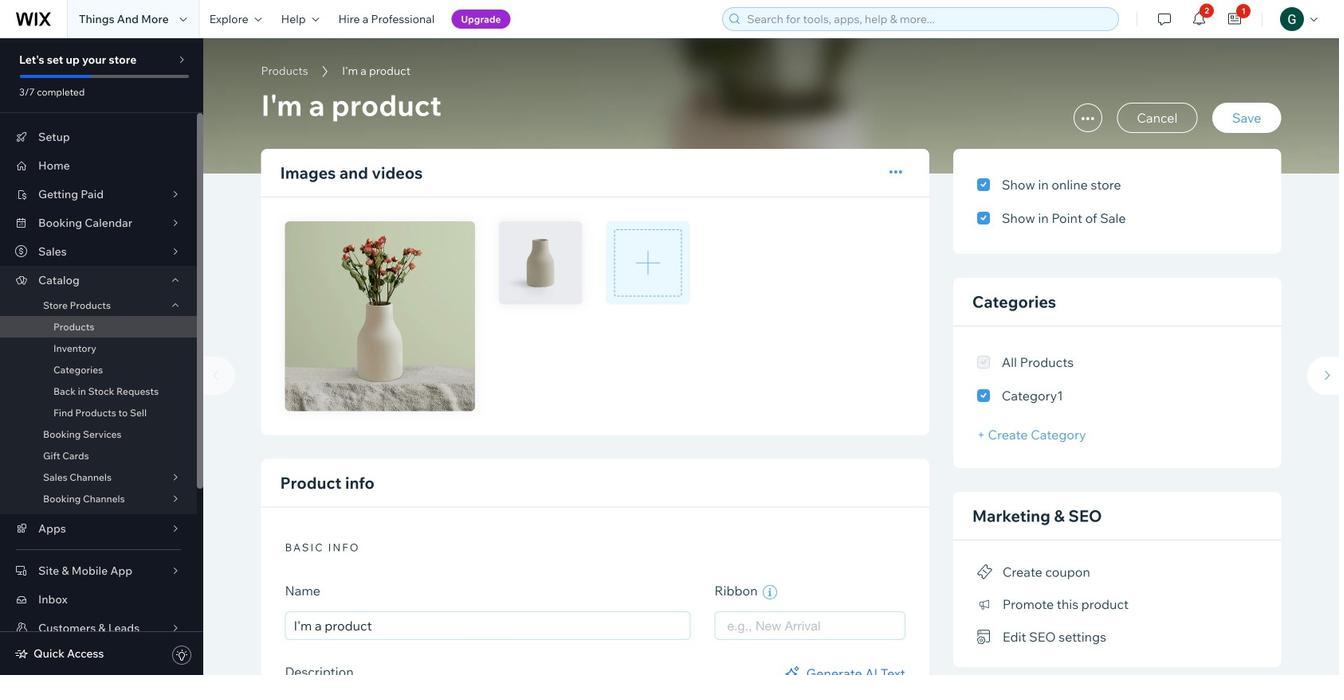 Task type: locate. For each thing, give the bounding box(es) containing it.
promote image
[[977, 598, 993, 613]]

promote coupon image
[[977, 566, 993, 580]]

form
[[195, 38, 1339, 676]]

sidebar element
[[0, 38, 203, 676]]



Task type: vqa. For each thing, say whether or not it's contained in the screenshot.
Invite Collaborators
no



Task type: describe. For each thing, give the bounding box(es) containing it.
seo settings image
[[977, 631, 993, 645]]

Select box search field
[[727, 613, 893, 640]]

Search for tools, apps, help & more... field
[[742, 8, 1114, 30]]

Add a product name text field
[[285, 612, 691, 641]]



